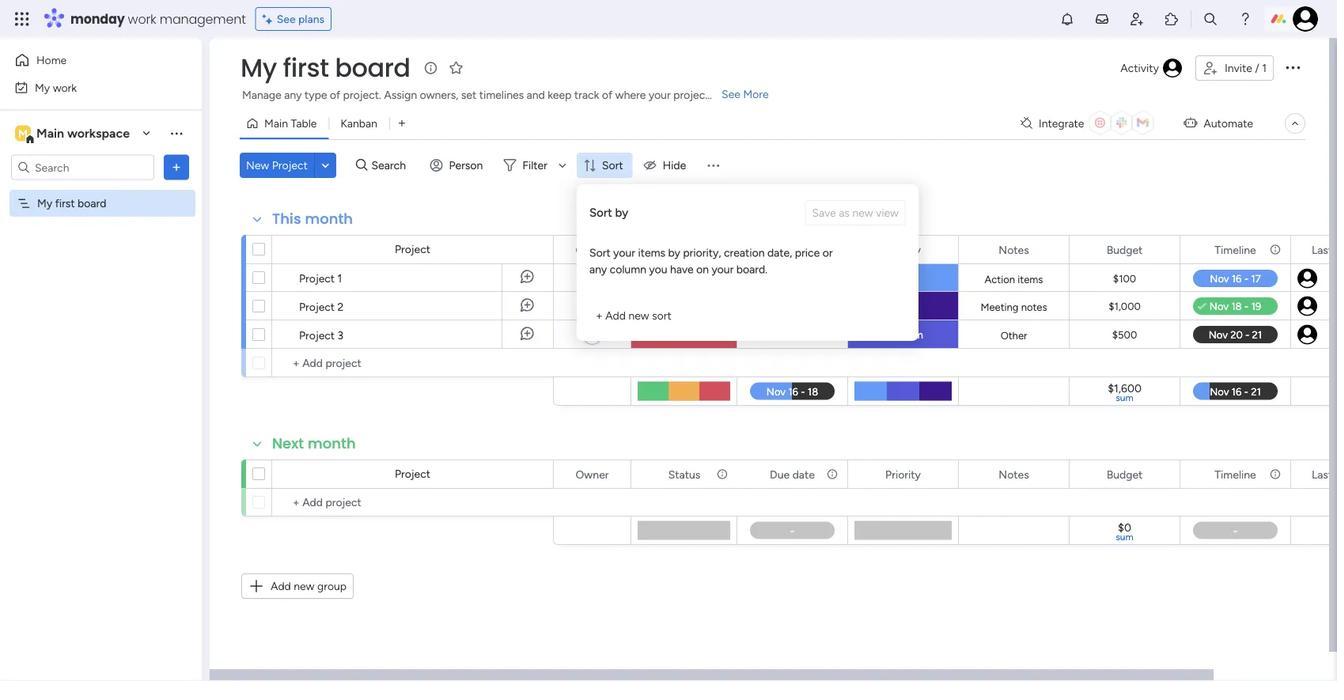 Task type: vqa. For each thing, say whether or not it's contained in the screenshot.
+ Add project text box
yes



Task type: locate. For each thing, give the bounding box(es) containing it.
0 vertical spatial status field
[[664, 241, 705, 258]]

sort up sort by on the top left
[[602, 159, 623, 172]]

items
[[638, 246, 666, 260], [1018, 273, 1043, 286]]

your down priority,
[[712, 263, 734, 276]]

sum
[[1116, 392, 1134, 404], [1116, 531, 1134, 543]]

next
[[272, 434, 304, 454]]

integrate
[[1039, 117, 1084, 130]]

see more
[[722, 87, 769, 101]]

priority
[[886, 243, 921, 256], [886, 468, 921, 481]]

see for see more
[[722, 87, 741, 101]]

0 vertical spatial notes
[[999, 243, 1029, 256]]

my first board down search in workspace field
[[37, 197, 106, 210]]

$0 sum
[[1116, 521, 1134, 543]]

select product image
[[14, 11, 30, 27]]

2 timeline field from the top
[[1211, 466, 1260, 483]]

0 vertical spatial priority
[[886, 243, 921, 256]]

sort inside popup button
[[602, 159, 623, 172]]

my work
[[35, 81, 77, 94]]

apps image
[[1164, 11, 1180, 27]]

Status field
[[664, 241, 705, 258], [664, 466, 705, 483]]

main right the workspace icon
[[36, 126, 64, 141]]

0 vertical spatial notes field
[[995, 241, 1033, 258]]

timeline for timeline column information image
[[1215, 468, 1256, 481]]

options image
[[1284, 58, 1303, 77], [169, 159, 184, 175]]

1 horizontal spatial board
[[335, 50, 410, 85]]

workspace image
[[15, 125, 31, 142]]

1 vertical spatial any
[[590, 263, 607, 276]]

1 horizontal spatial see
[[722, 87, 741, 101]]

2 due from the top
[[770, 468, 790, 481]]

project
[[272, 159, 308, 172], [395, 243, 431, 256], [299, 271, 335, 285], [299, 300, 335, 313], [299, 328, 335, 342], [395, 467, 431, 481]]

1 horizontal spatial of
[[602, 88, 613, 102]]

1 vertical spatial new
[[294, 580, 315, 593]]

2 sum from the top
[[1116, 531, 1134, 543]]

angle down image
[[322, 159, 329, 171]]

filter button
[[497, 153, 572, 178]]

0 vertical spatial items
[[638, 246, 666, 260]]

0 horizontal spatial see
[[277, 12, 296, 26]]

1 vertical spatial by
[[668, 246, 680, 260]]

2 due date from the top
[[770, 468, 815, 481]]

board up project.
[[335, 50, 410, 85]]

project 3
[[299, 328, 344, 342]]

column information image
[[716, 243, 729, 256], [826, 243, 839, 256], [716, 468, 729, 481], [826, 468, 839, 481], [1269, 468, 1282, 481]]

person
[[449, 159, 483, 172]]

1 horizontal spatial by
[[668, 246, 680, 260]]

Notes field
[[995, 241, 1033, 258], [995, 466, 1033, 483]]

date for second due date field from the top
[[793, 468, 815, 481]]

show board description image
[[421, 60, 440, 76]]

notifications image
[[1060, 11, 1075, 27]]

1 vertical spatial budget
[[1107, 468, 1143, 481]]

of right track
[[602, 88, 613, 102]]

1 vertical spatial owner
[[576, 468, 609, 481]]

due date
[[770, 243, 815, 256], [770, 468, 815, 481]]

1 status from the top
[[668, 243, 701, 256]]

collapse board header image
[[1289, 117, 1302, 130]]

0 horizontal spatial board
[[78, 197, 106, 210]]

due for 2nd due date field from the bottom of the page
[[770, 243, 790, 256]]

1 date from the top
[[793, 243, 815, 256]]

1 vertical spatial month
[[308, 434, 356, 454]]

main inside workspace selection element
[[36, 126, 64, 141]]

0 vertical spatial timeline field
[[1211, 241, 1260, 258]]

by inside sort your items by priority, creation date, price or any column you have on your board.
[[668, 246, 680, 260]]

items up notes
[[1018, 273, 1043, 286]]

1 horizontal spatial 1
[[1262, 61, 1267, 75]]

1 vertical spatial options image
[[169, 159, 184, 175]]

date for 2nd due date field from the bottom of the page
[[793, 243, 815, 256]]

1 horizontal spatial any
[[590, 263, 607, 276]]

invite members image
[[1129, 11, 1145, 27]]

work inside button
[[53, 81, 77, 94]]

owner for second "owner" 'field' from the top
[[576, 468, 609, 481]]

have
[[670, 263, 694, 276]]

0 vertical spatial budget
[[1107, 243, 1143, 256]]

sort up column
[[590, 246, 611, 260]]

1 vertical spatial sum
[[1116, 531, 1134, 543]]

+ add new sort button
[[590, 303, 678, 328]]

1 vertical spatial notes
[[999, 468, 1029, 481]]

see inside button
[[277, 12, 296, 26]]

1 horizontal spatial items
[[1018, 273, 1043, 286]]

1 vertical spatial see
[[722, 87, 741, 101]]

invite / 1 button
[[1196, 55, 1274, 81]]

sort inside sort your items by priority, creation date, price or any column you have on your board.
[[590, 246, 611, 260]]

any left type
[[284, 88, 302, 102]]

1 vertical spatial + add project text field
[[280, 493, 546, 512]]

1 owner from the top
[[576, 243, 609, 256]]

your right where
[[649, 88, 671, 102]]

board inside "list box"
[[78, 197, 106, 210]]

2 owner from the top
[[576, 468, 609, 481]]

new left group
[[294, 580, 315, 593]]

see
[[277, 12, 296, 26], [722, 87, 741, 101]]

budget up the $0
[[1107, 468, 1143, 481]]

0 vertical spatial owner
[[576, 243, 609, 256]]

add
[[606, 309, 626, 322], [271, 580, 291, 593]]

other
[[1001, 329, 1027, 342]]

any
[[284, 88, 302, 102], [590, 263, 607, 276]]

more
[[743, 87, 769, 101]]

sort
[[652, 309, 672, 322]]

column information image for due date
[[826, 468, 839, 481]]

This month field
[[268, 209, 357, 229]]

2 horizontal spatial your
[[712, 263, 734, 276]]

2 status from the top
[[668, 468, 701, 481]]

1 vertical spatial date
[[793, 468, 815, 481]]

budget
[[1107, 243, 1143, 256], [1107, 468, 1143, 481]]

new
[[629, 309, 649, 322], [294, 580, 315, 593]]

0 vertical spatial status
[[668, 243, 701, 256]]

main inside button
[[264, 117, 288, 130]]

0 vertical spatial first
[[283, 50, 329, 85]]

of right type
[[330, 88, 340, 102]]

month inside field
[[308, 434, 356, 454]]

1 vertical spatial first
[[55, 197, 75, 210]]

1 horizontal spatial your
[[649, 88, 671, 102]]

1 vertical spatial your
[[613, 246, 635, 260]]

add new group button
[[241, 574, 354, 599]]

0 vertical spatial your
[[649, 88, 671, 102]]

Budget field
[[1103, 241, 1147, 258], [1103, 466, 1147, 483]]

0 horizontal spatial options image
[[169, 159, 184, 175]]

1 sum from the top
[[1116, 392, 1134, 404]]

2 vertical spatial your
[[712, 263, 734, 276]]

month right next
[[308, 434, 356, 454]]

2 date from the top
[[793, 468, 815, 481]]

0 vertical spatial date
[[793, 243, 815, 256]]

Priority field
[[882, 241, 925, 258], [882, 466, 925, 483]]

0 vertical spatial any
[[284, 88, 302, 102]]

options image right /
[[1284, 58, 1303, 77]]

1 right /
[[1262, 61, 1267, 75]]

budget field up $100
[[1103, 241, 1147, 258]]

add right +
[[606, 309, 626, 322]]

by up have
[[668, 246, 680, 260]]

done
[[671, 300, 697, 313]]

Timeline field
[[1211, 241, 1260, 258], [1211, 466, 1260, 483]]

0 horizontal spatial items
[[638, 246, 666, 260]]

kanban button
[[329, 111, 389, 136]]

0 horizontal spatial my first board
[[37, 197, 106, 210]]

2 timeline from the top
[[1215, 468, 1256, 481]]

None field
[[1308, 241, 1337, 258], [1308, 466, 1337, 483], [1308, 241, 1337, 258], [1308, 466, 1337, 483]]

month for this month
[[305, 209, 353, 229]]

0 vertical spatial board
[[335, 50, 410, 85]]

nov
[[779, 328, 798, 341]]

main
[[264, 117, 288, 130], [36, 126, 64, 141]]

main left table
[[264, 117, 288, 130]]

invite / 1
[[1225, 61, 1267, 75]]

set
[[461, 88, 477, 102]]

budget up $100
[[1107, 243, 1143, 256]]

stuck
[[670, 328, 698, 341]]

option
[[0, 189, 202, 192]]

status
[[668, 243, 701, 256], [668, 468, 701, 481]]

0 vertical spatial timeline
[[1215, 243, 1256, 256]]

1 horizontal spatial options image
[[1284, 58, 1303, 77]]

1 vertical spatial timeline field
[[1211, 466, 1260, 483]]

of
[[330, 88, 340, 102], [602, 88, 613, 102]]

0 vertical spatial month
[[305, 209, 353, 229]]

medium
[[883, 328, 923, 341]]

0 vertical spatial sum
[[1116, 392, 1134, 404]]

1 vertical spatial status field
[[664, 466, 705, 483]]

1 due from the top
[[770, 243, 790, 256]]

0 horizontal spatial new
[[294, 580, 315, 593]]

by down 'sort' popup button
[[615, 206, 629, 220]]

1 horizontal spatial work
[[128, 10, 156, 28]]

0 vertical spatial by
[[615, 206, 629, 220]]

main for main table
[[264, 117, 288, 130]]

project inside button
[[272, 159, 308, 172]]

2 budget from the top
[[1107, 468, 1143, 481]]

it
[[710, 272, 717, 285]]

any left column
[[590, 263, 607, 276]]

sort down 'sort' popup button
[[590, 206, 612, 220]]

budget field up the $0
[[1103, 466, 1147, 483]]

timeline field for timeline column information image
[[1211, 466, 1260, 483]]

1 vertical spatial work
[[53, 81, 77, 94]]

items up you
[[638, 246, 666, 260]]

1 vertical spatial due date
[[770, 468, 815, 481]]

my work button
[[9, 75, 170, 100]]

$500
[[1112, 329, 1137, 341]]

board
[[335, 50, 410, 85], [78, 197, 106, 210]]

0 horizontal spatial first
[[55, 197, 75, 210]]

0 vertical spatial new
[[629, 309, 649, 322]]

inbox image
[[1094, 11, 1110, 27]]

1 of from the left
[[330, 88, 340, 102]]

workspace selection element
[[15, 124, 132, 144]]

0 vertical spatial due date
[[770, 243, 815, 256]]

0 horizontal spatial work
[[53, 81, 77, 94]]

v2 overdue deadline image
[[743, 271, 756, 286]]

add to favorites image
[[448, 60, 464, 76]]

1 vertical spatial budget field
[[1103, 466, 1147, 483]]

work right monday
[[128, 10, 156, 28]]

1 vertical spatial owner field
[[572, 466, 613, 483]]

see plans
[[277, 12, 325, 26]]

1 horizontal spatial my first board
[[241, 50, 410, 85]]

1 budget from the top
[[1107, 243, 1143, 256]]

0 horizontal spatial add
[[271, 580, 291, 593]]

sort for sort
[[602, 159, 623, 172]]

column information image for timeline
[[1269, 468, 1282, 481]]

sum inside $1,600 sum
[[1116, 392, 1134, 404]]

my first board
[[241, 50, 410, 85], [37, 197, 106, 210]]

sort for sort your items by priority, creation date, price or any column you have on your board.
[[590, 246, 611, 260]]

2 + add project text field from the top
[[280, 493, 546, 512]]

1 vertical spatial status
[[668, 468, 701, 481]]

work down home
[[53, 81, 77, 94]]

0 vertical spatial due date field
[[766, 241, 819, 258]]

work
[[128, 10, 156, 28], [53, 81, 77, 94]]

by
[[615, 206, 629, 220], [668, 246, 680, 260]]

0 horizontal spatial of
[[330, 88, 340, 102]]

you
[[649, 263, 668, 276]]

add left group
[[271, 580, 291, 593]]

2 owner field from the top
[[572, 466, 613, 483]]

0 vertical spatial see
[[277, 12, 296, 26]]

notes
[[999, 243, 1029, 256], [999, 468, 1029, 481]]

board down search in workspace field
[[78, 197, 106, 210]]

1 horizontal spatial main
[[264, 117, 288, 130]]

1 due date from the top
[[770, 243, 815, 256]]

due for second due date field from the top
[[770, 468, 790, 481]]

1 timeline from the top
[[1215, 243, 1256, 256]]

my down search in workspace field
[[37, 197, 52, 210]]

sort for sort by
[[590, 206, 612, 220]]

1 vertical spatial due date field
[[766, 466, 819, 483]]

timeline for column information icon
[[1215, 243, 1256, 256]]

2 vertical spatial sort
[[590, 246, 611, 260]]

month
[[305, 209, 353, 229], [308, 434, 356, 454]]

first up type
[[283, 50, 329, 85]]

sort
[[602, 159, 623, 172], [590, 206, 612, 220], [590, 246, 611, 260]]

1
[[1262, 61, 1267, 75], [338, 271, 342, 285]]

1 vertical spatial timeline
[[1215, 468, 1256, 481]]

1 vertical spatial priority
[[886, 468, 921, 481]]

any inside sort your items by priority, creation date, price or any column you have on your board.
[[590, 263, 607, 276]]

0 vertical spatial due
[[770, 243, 790, 256]]

column information image
[[1269, 243, 1282, 256]]

john smith image
[[1293, 6, 1318, 32]]

0 vertical spatial priority field
[[882, 241, 925, 258]]

1 vertical spatial due
[[770, 468, 790, 481]]

my first board up type
[[241, 50, 410, 85]]

0 horizontal spatial by
[[615, 206, 629, 220]]

0 vertical spatial sort
[[602, 159, 623, 172]]

1 up 2
[[338, 271, 342, 285]]

working on it
[[651, 272, 717, 285]]

due
[[770, 243, 790, 256], [770, 468, 790, 481]]

0 horizontal spatial main
[[36, 126, 64, 141]]

2 priority from the top
[[886, 468, 921, 481]]

Due date field
[[766, 241, 819, 258], [766, 466, 819, 483]]

your for track
[[649, 88, 671, 102]]

month right this
[[305, 209, 353, 229]]

on
[[696, 263, 709, 276], [695, 272, 708, 285]]

workspace options image
[[169, 125, 184, 141]]

see left plans
[[277, 12, 296, 26]]

timeline
[[1215, 243, 1256, 256], [1215, 468, 1256, 481]]

new
[[246, 159, 269, 172]]

due date for second due date field from the top
[[770, 468, 815, 481]]

priority,
[[683, 246, 721, 260]]

manage
[[242, 88, 282, 102]]

your up column
[[613, 246, 635, 260]]

sort button
[[577, 153, 633, 178]]

1 timeline field from the top
[[1211, 241, 1260, 258]]

see for see plans
[[277, 12, 296, 26]]

options image down workspace options image
[[169, 159, 184, 175]]

month for next month
[[308, 434, 356, 454]]

1 horizontal spatial add
[[606, 309, 626, 322]]

1 vertical spatial priority field
[[882, 466, 925, 483]]

my down home
[[35, 81, 50, 94]]

first down search in workspace field
[[55, 197, 75, 210]]

0 vertical spatial budget field
[[1103, 241, 1147, 258]]

person button
[[424, 153, 492, 178]]

1 vertical spatial notes field
[[995, 466, 1033, 483]]

0 vertical spatial owner field
[[572, 241, 613, 258]]

0 vertical spatial 1
[[1262, 61, 1267, 75]]

see left more
[[722, 87, 741, 101]]

1 inside "invite / 1" button
[[1262, 61, 1267, 75]]

0 vertical spatial my first board
[[241, 50, 410, 85]]

0 horizontal spatial 1
[[338, 271, 342, 285]]

next month
[[272, 434, 356, 454]]

0 vertical spatial work
[[128, 10, 156, 28]]

home button
[[9, 47, 170, 73]]

month inside 'field'
[[305, 209, 353, 229]]

creation
[[724, 246, 765, 260]]

Owner field
[[572, 241, 613, 258], [572, 466, 613, 483]]

new left sort
[[629, 309, 649, 322]]

1 vertical spatial my first board
[[37, 197, 106, 210]]

+ Add project text field
[[280, 354, 546, 373], [280, 493, 546, 512]]

notes
[[1021, 301, 1047, 313]]

1 vertical spatial sort
[[590, 206, 612, 220]]

0 vertical spatial + add project text field
[[280, 354, 546, 373]]

1 vertical spatial board
[[78, 197, 106, 210]]

0 horizontal spatial your
[[613, 246, 635, 260]]

$1,000
[[1109, 300, 1141, 313]]

18
[[800, 328, 811, 341]]

1 vertical spatial 1
[[338, 271, 342, 285]]

column information image for status
[[716, 468, 729, 481]]

1 priority from the top
[[886, 243, 921, 256]]

owner for 2nd "owner" 'field' from the bottom
[[576, 243, 609, 256]]



Task type: describe. For each thing, give the bounding box(es) containing it.
autopilot image
[[1184, 113, 1198, 133]]

1 horizontal spatial first
[[283, 50, 329, 85]]

1 + add project text field from the top
[[280, 354, 546, 373]]

sort by
[[590, 206, 629, 220]]

2 due date field from the top
[[766, 466, 819, 483]]

filter
[[523, 159, 548, 172]]

table
[[291, 117, 317, 130]]

1 vertical spatial items
[[1018, 273, 1043, 286]]

type
[[305, 88, 327, 102]]

help image
[[1238, 11, 1253, 27]]

this
[[272, 209, 301, 229]]

see more link
[[720, 86, 770, 102]]

3
[[338, 328, 344, 342]]

+ add new sort
[[596, 309, 672, 322]]

activity
[[1121, 61, 1159, 75]]

project 1
[[299, 271, 342, 285]]

first inside "list box"
[[55, 197, 75, 210]]

on inside sort your items by priority, creation date, price or any column you have on your board.
[[696, 263, 709, 276]]

priority for second the priority field from the top of the page
[[886, 468, 921, 481]]

v2 search image
[[356, 156, 368, 174]]

items inside sort your items by priority, creation date, price or any column you have on your board.
[[638, 246, 666, 260]]

where
[[615, 88, 646, 102]]

2
[[338, 300, 344, 313]]

$0
[[1118, 521, 1132, 534]]

sum for $1,600
[[1116, 392, 1134, 404]]

this month
[[272, 209, 353, 229]]

kanban
[[341, 117, 377, 130]]

2 priority field from the top
[[882, 466, 925, 483]]

management
[[160, 10, 246, 28]]

track
[[574, 88, 599, 102]]

action items
[[985, 273, 1043, 286]]

timelines
[[479, 88, 524, 102]]

project 2
[[299, 300, 344, 313]]

2 budget field from the top
[[1103, 466, 1147, 483]]

1 horizontal spatial new
[[629, 309, 649, 322]]

$1,600
[[1108, 381, 1142, 395]]

nov 18
[[779, 328, 811, 341]]

main for main workspace
[[36, 126, 64, 141]]

project.
[[343, 88, 381, 102]]

owners,
[[420, 88, 459, 102]]

1 owner field from the top
[[572, 241, 613, 258]]

board.
[[737, 263, 768, 276]]

2 notes field from the top
[[995, 466, 1033, 483]]

working
[[651, 272, 692, 285]]

home
[[36, 53, 67, 67]]

work for my
[[53, 81, 77, 94]]

1 due date field from the top
[[766, 241, 819, 258]]

timeline field for column information icon
[[1211, 241, 1260, 258]]

automate
[[1204, 117, 1253, 130]]

my first board inside "list box"
[[37, 197, 106, 210]]

menu image
[[705, 157, 721, 173]]

hide button
[[638, 153, 696, 178]]

action
[[985, 273, 1015, 286]]

keep
[[548, 88, 572, 102]]

add view image
[[399, 118, 405, 129]]

0 vertical spatial options image
[[1284, 58, 1303, 77]]

1 notes from the top
[[999, 243, 1029, 256]]

meeting
[[981, 301, 1019, 313]]

2 notes from the top
[[999, 468, 1029, 481]]

stands.
[[712, 88, 747, 102]]

my up manage
[[241, 50, 277, 85]]

search everything image
[[1203, 11, 1219, 27]]

1 priority field from the top
[[882, 241, 925, 258]]

date,
[[768, 246, 792, 260]]

0 vertical spatial add
[[606, 309, 626, 322]]

invite
[[1225, 61, 1253, 75]]

1 budget field from the top
[[1103, 241, 1147, 258]]

my inside "my first board" "list box"
[[37, 197, 52, 210]]

your for you
[[712, 263, 734, 276]]

sum for $0
[[1116, 531, 1134, 543]]

my first board list box
[[0, 187, 202, 430]]

my inside my work button
[[35, 81, 50, 94]]

main workspace
[[36, 126, 130, 141]]

sort your items by priority, creation date, price or any column you have on your board.
[[590, 246, 833, 276]]

My first board field
[[237, 50, 414, 85]]

budget for first budget field
[[1107, 243, 1143, 256]]

1 status field from the top
[[664, 241, 705, 258]]

0 horizontal spatial any
[[284, 88, 302, 102]]

project
[[674, 88, 709, 102]]

see plans button
[[255, 7, 332, 31]]

column
[[610, 263, 646, 276]]

or
[[823, 246, 833, 260]]

2 of from the left
[[602, 88, 613, 102]]

plans
[[298, 12, 325, 26]]

arrow down image
[[553, 156, 572, 175]]

monday work management
[[70, 10, 246, 28]]

workspace
[[67, 126, 130, 141]]

Search field
[[368, 154, 415, 176]]

$100
[[1113, 273, 1136, 285]]

1 vertical spatial add
[[271, 580, 291, 593]]

work for monday
[[128, 10, 156, 28]]

Search in workspace field
[[33, 158, 132, 176]]

new project button
[[240, 153, 314, 178]]

manage any type of project. assign owners, set timelines and keep track of where your project stands.
[[242, 88, 747, 102]]

$1,600 sum
[[1108, 381, 1142, 404]]

monday
[[70, 10, 125, 28]]

Next month field
[[268, 434, 360, 454]]

dapulse checkmark sign image
[[1198, 298, 1207, 317]]

priority for 2nd the priority field from the bottom of the page
[[886, 243, 921, 256]]

group
[[317, 580, 347, 593]]

+
[[596, 309, 603, 322]]

hide
[[663, 159, 686, 172]]

dapulse integrations image
[[1021, 118, 1033, 129]]

price
[[795, 246, 820, 260]]

activity button
[[1114, 55, 1189, 81]]

2 status field from the top
[[664, 466, 705, 483]]

main table
[[264, 117, 317, 130]]

budget for first budget field from the bottom
[[1107, 468, 1143, 481]]

and
[[527, 88, 545, 102]]

meeting notes
[[981, 301, 1047, 313]]

m
[[18, 127, 28, 140]]

add new group
[[271, 580, 347, 593]]

/
[[1255, 61, 1260, 75]]

new project
[[246, 159, 308, 172]]

due date for 2nd due date field from the bottom of the page
[[770, 243, 815, 256]]

main table button
[[240, 111, 329, 136]]

1 notes field from the top
[[995, 241, 1033, 258]]



